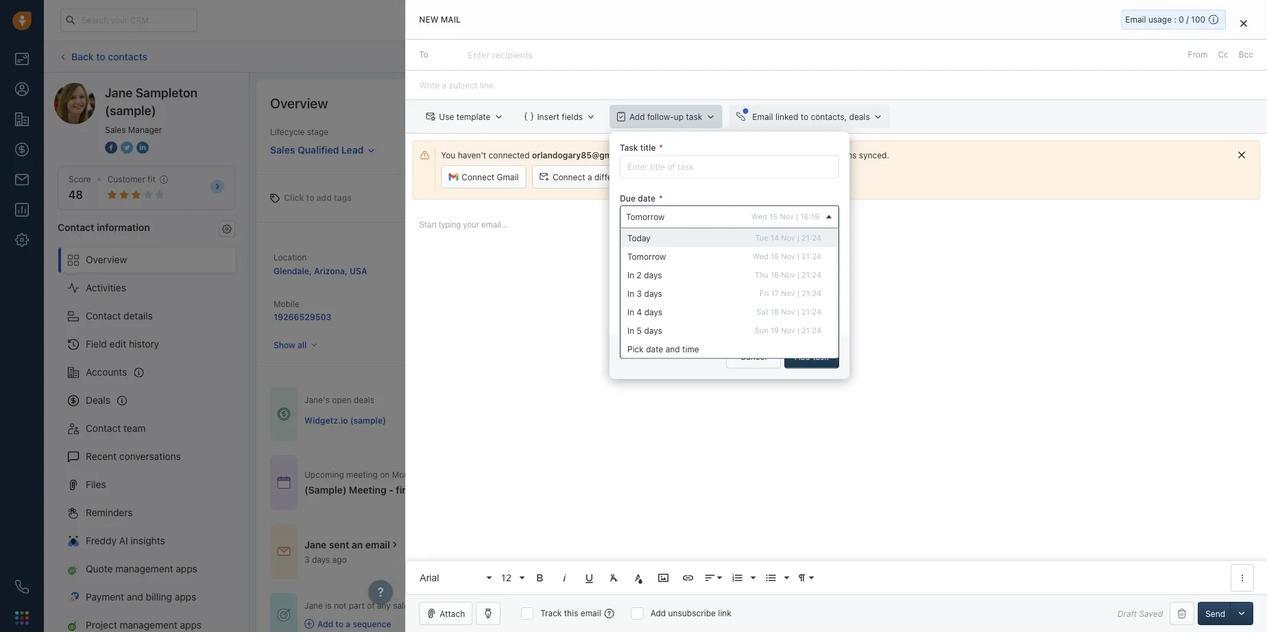 Task type: vqa. For each thing, say whether or not it's contained in the screenshot.
part
yes



Task type: locate. For each thing, give the bounding box(es) containing it.
task left title in the top right of the page
[[620, 143, 638, 153]]

/
[[1187, 15, 1189, 24]]

add down sun 19 nov | 21:24
[[795, 352, 811, 362]]

italic (⌘i) image
[[559, 572, 571, 584]]

| down fri 17 nov | 21:24
[[798, 307, 800, 316]]

2 horizontal spatial connect
[[692, 150, 725, 160]]

connect for connect gmail
[[462, 172, 495, 182]]

(sample)
[[105, 103, 156, 118], [350, 416, 386, 425]]

a
[[588, 172, 592, 182], [346, 619, 351, 629]]

in for in 2 days
[[628, 270, 635, 280]]

21:24 up "janesampleton@gmail.com" link
[[802, 252, 822, 261]]

jane for jane is not part of any sales sequence.
[[305, 601, 323, 611]]

team
[[124, 423, 146, 434]]

0 vertical spatial 15
[[770, 212, 778, 221]]

add for add follow-up task
[[630, 112, 645, 121]]

thu 16 nov | 21:24
[[755, 270, 822, 279]]

21:24 inside tomorrow option
[[802, 252, 822, 261]]

1 container_wx8msf4aqz5i3rn1 image from the top
[[277, 408, 291, 421]]

days inside created at 12 days ago
[[745, 312, 764, 322]]

bcc
[[1239, 50, 1254, 59]]

0 horizontal spatial new
[[419, 15, 439, 24]]

management up payment and billing apps
[[115, 564, 173, 575]]

nov right 14
[[781, 233, 796, 242]]

21:24 down fri 17 nov | 21:24
[[802, 307, 822, 316]]

1 horizontal spatial deal
[[1176, 52, 1192, 61]]

1 horizontal spatial new
[[473, 147, 490, 156]]

contact down activities
[[86, 310, 121, 322]]

0 vertical spatial ago
[[766, 312, 781, 322]]

the inside upcoming meeting on mon 13 nov, 2023 from 23:30 to wed 15 nov, 2023 at 00:00 (sample) meeting - final discussion about the deal
[[499, 485, 514, 496]]

2023 left 00:00
[[571, 470, 591, 479]]

contact for contact information
[[58, 221, 94, 233]]

21:24 down 16:19
[[802, 233, 822, 242]]

you
[[441, 150, 456, 160]]

deals right open
[[354, 396, 374, 405]]

sales
[[105, 125, 126, 134], [270, 144, 295, 155]]

container_wx8msf4aqz5i3rn1 image left widgetz.io at the left bottom of the page
[[277, 408, 291, 421]]

1 vertical spatial contact
[[86, 310, 121, 322]]

21:24 up add task
[[802, 326, 822, 335]]

0 horizontal spatial deal
[[517, 485, 536, 496]]

100
[[1192, 15, 1206, 24]]

in 2 days
[[628, 270, 662, 280]]

twitter circled image
[[121, 140, 133, 155]]

13
[[411, 470, 420, 479]]

and left billing
[[127, 592, 143, 603]]

show
[[274, 340, 295, 350]]

1 vertical spatial a
[[346, 619, 351, 629]]

| inside 'in 3 days' option
[[798, 289, 800, 298]]

21:24 up sat 18 nov | 21:24
[[802, 289, 822, 298]]

21:24 up fri 17 nov | 21:24
[[802, 270, 822, 279]]

from
[[1188, 50, 1208, 59]]

| inside in 5 days option
[[798, 326, 800, 335]]

connect down the 'haven't'
[[462, 172, 495, 182]]

0 vertical spatial wed
[[752, 212, 768, 221]]

1 horizontal spatial 3
[[637, 289, 642, 298]]

0 horizontal spatial 12
[[501, 573, 512, 583]]

1 vertical spatial sales
[[270, 144, 295, 155]]

0 horizontal spatial connect
[[462, 172, 495, 182]]

date right the pick
[[646, 344, 664, 354]]

0 vertical spatial tomorrow
[[626, 212, 665, 222]]

1 vertical spatial task
[[813, 352, 829, 362]]

after
[[705, 314, 724, 324]]

0 vertical spatial 12
[[733, 312, 742, 322]]

21:24 inside in 2 days option
[[802, 270, 822, 279]]

1 vertical spatial ago
[[332, 555, 347, 565]]

15 inside upcoming meeting on mon 13 nov, 2023 from 23:30 to wed 15 nov, 2023 at 00:00 (sample) meeting - final discussion about the deal
[[540, 470, 549, 479]]

21:24 inside in 5 days option
[[802, 326, 822, 335]]

nov right 17
[[781, 289, 796, 298]]

| inside in 2 days option
[[798, 270, 800, 279]]

tomorrow down description
[[628, 252, 666, 261]]

quote management apps
[[86, 564, 197, 575]]

0 horizontal spatial 3
[[305, 555, 310, 565]]

1 vertical spatial email
[[753, 112, 773, 122]]

connect left it
[[692, 150, 725, 160]]

0 vertical spatial deals
[[850, 112, 870, 122]]

tomorrow inside option
[[628, 252, 666, 261]]

days down created
[[745, 312, 764, 322]]

phone element
[[8, 573, 36, 601]]

to right the 23:30
[[510, 470, 518, 479]]

| up fri 17 nov | 21:24
[[798, 270, 800, 279]]

48
[[69, 188, 83, 201]]

sales down 'lifecycle' at the left of page
[[270, 144, 295, 155]]

meeting
[[349, 485, 387, 496]]

nov inside tomorrow option
[[781, 252, 796, 261]]

2 vertical spatial 15
[[540, 470, 549, 479]]

12 left bold (⌘b) image
[[501, 573, 512, 583]]

email up due date
[[630, 172, 651, 182]]

nov right 18
[[781, 307, 796, 316]]

Search your CRM... text field
[[60, 9, 198, 32]]

connect inside 'button'
[[462, 172, 495, 182]]

3 container_wx8msf4aqz5i3rn1 image from the top
[[277, 545, 291, 559]]

ago down sent
[[332, 555, 347, 565]]

add inside dropdown button
[[630, 112, 645, 121]]

tomorrow down due date
[[626, 212, 665, 222]]

sales
[[393, 601, 413, 611]]

email inside button
[[753, 112, 773, 122]]

email for email usage : 0 / 100
[[1126, 15, 1147, 24]]

days right 2
[[644, 270, 662, 280]]

conversations right 'your'
[[803, 150, 857, 160]]

the up the 19
[[764, 314, 776, 324]]

container_wx8msf4aqz5i3rn1 image for jane sent an email
[[277, 545, 291, 559]]

0 vertical spatial jane
[[105, 85, 133, 100]]

a left different on the left top
[[588, 172, 592, 182]]

email inside jane sent an email 3 days ago
[[365, 539, 390, 551]]

paragraph format image
[[796, 572, 808, 584]]

task up the 5
[[632, 314, 649, 324]]

contacted
[[601, 147, 642, 156]]

add to a sequence
[[318, 619, 391, 629]]

in inside option
[[628, 307, 635, 317]]

all
[[298, 340, 307, 350]]

1 horizontal spatial at
[[766, 299, 774, 309]]

insert
[[537, 112, 560, 122]]

add task
[[795, 352, 829, 362]]

added
[[679, 314, 703, 324]]

wed for wed 15 nov | 16:19
[[752, 212, 768, 221]]

2 21:24 from the top
[[802, 252, 822, 261]]

0 horizontal spatial qualified
[[298, 144, 339, 155]]

arizona,
[[314, 266, 348, 276]]

management
[[115, 564, 173, 575], [120, 620, 178, 631]]

date for pick
[[646, 344, 664, 354]]

1 vertical spatial at
[[593, 470, 601, 479]]

activities
[[86, 282, 126, 294]]

0
[[1179, 15, 1185, 24]]

to down not at the bottom left of page
[[336, 619, 344, 629]]

email linked to contacts, deals
[[753, 112, 870, 122]]

| inside in 4 days option
[[798, 307, 800, 316]]

1 horizontal spatial qualified
[[884, 147, 919, 156]]

(sample) down open
[[350, 416, 386, 425]]

container_wx8msf4aqz5i3rn1 image left upcoming
[[277, 476, 291, 490]]

connect down orlandogary85@gmail.com
[[553, 172, 586, 182]]

0 horizontal spatial task
[[686, 112, 703, 121]]

date for due
[[638, 193, 656, 203]]

0 horizontal spatial sales
[[105, 125, 126, 134]]

1 horizontal spatial ago
[[766, 312, 781, 322]]

5 21:24 from the top
[[802, 307, 822, 316]]

0 vertical spatial deal
[[1176, 52, 1192, 61]]

48 button
[[69, 188, 83, 201]]

| inside tomorrow option
[[798, 252, 800, 261]]

1 vertical spatial date
[[646, 344, 664, 354]]

contact up "recent"
[[86, 423, 121, 434]]

jane left sent
[[305, 539, 327, 551]]

add right container_wx8msf4aqz5i3rn1 icon
[[318, 619, 333, 629]]

0 vertical spatial a
[[588, 172, 592, 182]]

management down payment and billing apps
[[120, 620, 178, 631]]

1 horizontal spatial 2023
[[571, 470, 591, 479]]

15
[[770, 212, 778, 221], [771, 252, 779, 261], [540, 470, 549, 479]]

1 horizontal spatial the
[[654, 150, 666, 160]]

days right 4
[[645, 307, 663, 317]]

in for in 5 days
[[628, 326, 635, 335]]

1 horizontal spatial connect
[[553, 172, 586, 182]]

21:24 inside the today option
[[802, 233, 822, 242]]

nov up the tue 14 nov | 21:24
[[780, 212, 794, 221]]

15 up 14
[[770, 212, 778, 221]]

in left 4
[[628, 307, 635, 317]]

0 vertical spatial 3
[[637, 289, 642, 298]]

task down sun 19 nov | 21:24
[[813, 352, 829, 362]]

1 vertical spatial wed
[[753, 252, 769, 261]]

list box
[[621, 229, 839, 358]]

new for new mail
[[419, 15, 439, 24]]

payment
[[86, 592, 124, 603]]

nov inside in 2 days option
[[781, 270, 796, 279]]

task right 'up' at the top
[[686, 112, 703, 121]]

nov up "janesampleton@gmail.com" link
[[781, 252, 796, 261]]

overview up lifecycle stage
[[270, 95, 328, 111]]

1 vertical spatial management
[[120, 620, 178, 631]]

add inside "button"
[[1158, 52, 1173, 61]]

a down not at the bottom left of page
[[346, 619, 351, 629]]

fit
[[148, 175, 156, 184]]

1 vertical spatial conversations
[[119, 451, 181, 462]]

jane for jane sent an email 3 days ago
[[305, 539, 327, 551]]

1 horizontal spatial 12
[[733, 312, 742, 322]]

qualified inside sales qualified lead link
[[298, 144, 339, 155]]

it
[[727, 150, 732, 160]]

nov inside 'in 3 days' option
[[781, 289, 796, 298]]

0 horizontal spatial email
[[753, 112, 773, 122]]

days down will
[[644, 326, 662, 335]]

15 right the 23:30
[[540, 470, 549, 479]]

deal right about at the left of page
[[517, 485, 536, 496]]

|
[[796, 212, 798, 221], [798, 233, 800, 242], [798, 252, 800, 261], [798, 270, 800, 279], [798, 289, 800, 298], [798, 307, 800, 316], [798, 326, 800, 335]]

days inside option
[[645, 307, 663, 317]]

nov for wed 15 nov | 16:19
[[780, 212, 794, 221]]

| inside the today option
[[798, 233, 800, 242]]

days up in 4 days
[[644, 289, 663, 298]]

insert fields button
[[517, 105, 603, 128]]

| up sat 18 nov | 21:24
[[798, 289, 800, 298]]

overview
[[270, 95, 328, 111], [86, 254, 127, 265]]

deals
[[86, 395, 110, 406]]

text color image
[[633, 572, 645, 584]]

days inside option
[[644, 270, 662, 280]]

in left 2
[[628, 270, 635, 280]]

dialog
[[406, 0, 1268, 632]]

nov for thu 16 nov | 21:24
[[781, 270, 796, 279]]

days
[[644, 270, 662, 280], [644, 289, 663, 298], [645, 307, 663, 317], [745, 312, 764, 322], [644, 326, 662, 335], [312, 555, 330, 565]]

lifecycle stage
[[270, 127, 329, 137]]

1 horizontal spatial nov,
[[551, 470, 568, 479]]

1 vertical spatial overview
[[86, 254, 127, 265]]

2 vertical spatial contact
[[86, 423, 121, 434]]

application containing arial
[[406, 206, 1268, 595]]

new left mail
[[419, 15, 439, 24]]

edit
[[110, 339, 126, 350]]

2 in from the top
[[628, 289, 635, 298]]

description
[[620, 240, 666, 250]]

0 horizontal spatial a
[[346, 619, 351, 629]]

now
[[734, 150, 750, 160]]

contacts,
[[811, 112, 847, 122]]

days for in 4 days
[[645, 307, 663, 317]]

to left 'add'
[[306, 193, 314, 203]]

15 inside tomorrow option
[[771, 252, 779, 261]]

freshworks switcher image
[[15, 611, 29, 625]]

of
[[367, 601, 375, 611]]

| for sun 19 nov | 21:24
[[798, 326, 800, 335]]

contacted link
[[547, 143, 687, 160]]

email left usage
[[1126, 15, 1147, 24]]

21:24 for 4
[[802, 307, 822, 316]]

jane down contacts
[[105, 85, 133, 100]]

0 vertical spatial and
[[666, 344, 680, 354]]

4 container_wx8msf4aqz5i3rn1 image from the top
[[277, 608, 291, 622]]

sales for sales qualified lead
[[270, 144, 295, 155]]

apps right billing
[[175, 592, 196, 603]]

sequence.
[[415, 601, 456, 611]]

more misc image
[[1237, 572, 1249, 584]]

0 horizontal spatial the
[[499, 485, 514, 496]]

0 vertical spatial task
[[686, 112, 703, 121]]

days for in 3 days
[[644, 289, 663, 298]]

the down the 23:30
[[499, 485, 514, 496]]

new link
[[407, 143, 547, 160]]

container_wx8msf4aqz5i3rn1 image left container_wx8msf4aqz5i3rn1 icon
[[277, 608, 291, 622]]

deals inside button
[[850, 112, 870, 122]]

| left 16:19
[[796, 212, 798, 221]]

17
[[771, 289, 779, 298]]

1 horizontal spatial overview
[[270, 95, 328, 111]]

add deal button
[[1137, 45, 1199, 68]]

jane inside jane sent an email 3 days ago
[[305, 539, 327, 551]]

1 vertical spatial task
[[632, 314, 649, 324]]

deals
[[850, 112, 870, 122], [354, 396, 374, 405]]

19266529503 link
[[274, 312, 332, 322]]

jane sampleton (sample)
[[105, 85, 198, 118]]

1 21:24 from the top
[[802, 233, 822, 242]]

days for in 2 days
[[644, 270, 662, 280]]

0 vertical spatial management
[[115, 564, 173, 575]]

wed inside tomorrow option
[[753, 252, 769, 261]]

emails
[[733, 251, 758, 261]]

at inside upcoming meeting on mon 13 nov, 2023 from 23:30 to wed 15 nov, 2023 at 00:00 (sample) meeting - final discussion about the deal
[[593, 470, 601, 479]]

tomorrow for wed 15 nov | 16:19
[[626, 212, 665, 222]]

wed up thu
[[753, 252, 769, 261]]

2 vertical spatial apps
[[180, 620, 202, 631]]

0 vertical spatial contact
[[58, 221, 94, 233]]

fri 17 nov | 21:24
[[760, 289, 822, 298]]

1 vertical spatial jane
[[305, 539, 327, 551]]

to inside back to contacts "link"
[[96, 51, 105, 62]]

0 horizontal spatial (sample)
[[105, 103, 156, 118]]

nov, right "13"
[[423, 470, 440, 479]]

container_wx8msf4aqz5i3rn1 image for jane is not part of any sales sequence.
[[277, 608, 291, 622]]

mobile 19266529503
[[274, 299, 332, 322]]

container_wx8msf4aqz5i3rn1 image
[[305, 619, 314, 629]]

2 container_wx8msf4aqz5i3rn1 image from the top
[[277, 476, 291, 490]]

3 inside option
[[637, 289, 642, 298]]

in 2 days option
[[621, 266, 839, 284]]

1 horizontal spatial deals
[[850, 112, 870, 122]]

3 21:24 from the top
[[802, 270, 822, 279]]

container_wx8msf4aqz5i3rn1 image
[[277, 408, 291, 421], [277, 476, 291, 490], [277, 545, 291, 559], [277, 608, 291, 622]]

1 vertical spatial 15
[[771, 252, 779, 261]]

23:30
[[485, 470, 508, 479]]

list box containing today
[[621, 229, 839, 358]]

add for add deal
[[1158, 52, 1173, 61]]

new up the connect gmail 'button'
[[473, 147, 490, 156]]

jane left is
[[305, 601, 323, 611]]

wed inside upcoming meeting on mon 13 nov, 2023 from 23:30 to wed 15 nov, 2023 at 00:00 (sample) meeting - final discussion about the deal
[[520, 470, 538, 479]]

| for fri 17 nov | 21:24
[[798, 289, 800, 298]]

nov inside the today option
[[781, 233, 796, 242]]

apps
[[176, 564, 197, 575], [175, 592, 196, 603], [180, 620, 202, 631]]

0 horizontal spatial nov,
[[423, 470, 440, 479]]

add left the from
[[1158, 52, 1173, 61]]

tomorrow option
[[621, 247, 839, 266]]

today
[[628, 233, 651, 243]]

6 21:24 from the top
[[802, 326, 822, 335]]

in inside option
[[628, 270, 635, 280]]

2 nov, from the left
[[551, 470, 568, 479]]

0 vertical spatial date
[[638, 193, 656, 203]]

connect inside button
[[553, 172, 586, 182]]

sales up facebook circled image at the top left
[[105, 125, 126, 134]]

3 in from the top
[[628, 307, 635, 317]]

nov inside in 5 days option
[[781, 326, 796, 335]]

ago
[[766, 312, 781, 322], [332, 555, 347, 565]]

the left crm. at the right top
[[654, 150, 666, 160]]

2 horizontal spatial the
[[764, 314, 776, 324]]

facebook circled image
[[105, 140, 117, 155]]

apps down payment and billing apps
[[180, 620, 202, 631]]

1 vertical spatial apps
[[175, 592, 196, 603]]

0 horizontal spatial at
[[593, 470, 601, 479]]

unsubscribe
[[668, 609, 716, 618]]

1 horizontal spatial sales
[[270, 144, 295, 155]]

to right 'linked' at the right top of page
[[801, 112, 809, 122]]

nov right the 19
[[781, 326, 796, 335]]

conversations down team
[[119, 451, 181, 462]]

contact down 48
[[58, 221, 94, 233]]

add deal
[[1158, 52, 1192, 61]]

Write a subject line text field
[[406, 71, 1268, 100]]

ago up the 19
[[766, 312, 781, 322]]

emails janesampleton@gmail.com
[[733, 251, 842, 275]]

contact team
[[86, 423, 146, 434]]

1 vertical spatial 3
[[305, 555, 310, 565]]

tomorrow
[[626, 212, 665, 222], [628, 252, 666, 261]]

0 vertical spatial apps
[[176, 564, 197, 575]]

thu
[[755, 270, 769, 279]]

send
[[1206, 609, 1226, 619]]

0 horizontal spatial 2023
[[442, 470, 462, 479]]

bold (⌘b) image
[[534, 572, 546, 584]]

0 vertical spatial sales
[[105, 125, 126, 134]]

to right contacted
[[644, 150, 652, 160]]

back to contacts
[[71, 51, 147, 62]]

1 horizontal spatial email
[[1126, 15, 1147, 24]]

21:24 inside 'in 3 days' option
[[802, 289, 822, 298]]

qualified
[[298, 144, 339, 155], [884, 147, 919, 156]]

email linked to contacts, deals button
[[729, 105, 890, 128]]

billing
[[146, 592, 172, 603]]

and left 'time' at the right bottom of the page
[[666, 344, 680, 354]]

(sample) up sales manager in the left of the page
[[105, 103, 156, 118]]

1 vertical spatial new
[[473, 147, 490, 156]]

payment and billing apps
[[86, 592, 196, 603]]

deal down 0
[[1176, 52, 1192, 61]]

1 horizontal spatial (sample)
[[350, 416, 386, 425]]

1 vertical spatial deal
[[517, 485, 536, 496]]

date right due
[[638, 193, 656, 203]]

add
[[1158, 52, 1173, 61], [630, 112, 645, 121], [795, 352, 811, 362], [651, 609, 666, 618], [318, 619, 333, 629]]

wed right the 23:30
[[520, 470, 538, 479]]

2 vertical spatial jane
[[305, 601, 323, 611]]

2 vertical spatial wed
[[520, 470, 538, 479]]

0 horizontal spatial deals
[[354, 396, 374, 405]]

4 in from the top
[[628, 326, 635, 335]]

| up wed 15 nov | 21:24
[[798, 233, 800, 242]]

nov inside in 4 days option
[[781, 307, 796, 316]]

0 vertical spatial new
[[419, 15, 439, 24]]

0 vertical spatial (sample)
[[105, 103, 156, 118]]

0 horizontal spatial and
[[127, 592, 143, 603]]

at down 17
[[766, 299, 774, 309]]

new mail
[[419, 15, 461, 24]]

days down sent
[[312, 555, 330, 565]]

0 vertical spatial at
[[766, 299, 774, 309]]

12 down created
[[733, 312, 742, 322]]

4 21:24 from the top
[[802, 289, 822, 298]]

deals right the contacts,
[[850, 112, 870, 122]]

0 vertical spatial conversations
[[803, 150, 857, 160]]

to right back
[[96, 51, 105, 62]]

| for sat 18 nov | 21:24
[[798, 307, 800, 316]]

0 vertical spatial email
[[1126, 15, 1147, 24]]

1 vertical spatial tomorrow
[[628, 252, 666, 261]]

1 horizontal spatial task
[[813, 352, 829, 362]]

2023 up discussion
[[442, 470, 462, 479]]

customize overview
[[1162, 98, 1239, 108]]

0 horizontal spatial ago
[[332, 555, 347, 565]]

container_wx8msf4aqz5i3rn1 image left sent
[[277, 545, 291, 559]]

21:24 inside in 4 days option
[[802, 307, 822, 316]]

task for task title
[[620, 143, 638, 153]]

contact for contact details
[[86, 310, 121, 322]]

you
[[726, 314, 740, 324]]

add for add task
[[795, 352, 811, 362]]

2 2023 from the left
[[571, 470, 591, 479]]

21:24 for 3
[[802, 289, 822, 298]]

1 vertical spatial 12
[[501, 573, 512, 583]]

1 in from the top
[[628, 270, 635, 280]]

0 horizontal spatial overview
[[86, 254, 127, 265]]

1 horizontal spatial a
[[588, 172, 592, 182]]

in left the 5
[[628, 326, 635, 335]]

0 vertical spatial task
[[620, 143, 638, 153]]

contact
[[58, 221, 94, 233], [86, 310, 121, 322], [86, 423, 121, 434]]

draft
[[1118, 609, 1137, 619]]

wed up tue
[[752, 212, 768, 221]]

nov right 16
[[781, 270, 796, 279]]

application
[[406, 206, 1268, 595]]

add left unsubscribe
[[651, 609, 666, 618]]

usage
[[1149, 15, 1172, 24]]

customer fit
[[107, 175, 156, 184]]

jane inside jane sampleton (sample)
[[105, 85, 133, 100]]

| down sat 18 nov | 21:24
[[798, 326, 800, 335]]

| for tue 14 nov | 21:24
[[798, 233, 800, 242]]

deal inside "button"
[[1176, 52, 1192, 61]]

2 vertical spatial the
[[499, 485, 514, 496]]



Task type: describe. For each thing, give the bounding box(es) containing it.
16
[[771, 270, 779, 279]]

not
[[334, 601, 347, 611]]

contact information
[[58, 221, 150, 233]]

insights
[[131, 535, 165, 547]]

history
[[129, 339, 159, 350]]

jane is not part of any sales sequence.
[[305, 601, 456, 611]]

email for email linked to contacts, deals
[[753, 112, 773, 122]]

sales manager
[[105, 125, 162, 134]]

about
[[470, 485, 497, 496]]

insert fields
[[537, 112, 583, 122]]

sun
[[755, 326, 769, 335]]

use template
[[439, 112, 491, 122]]

email right this
[[581, 609, 601, 618]]

draft saved
[[1118, 609, 1163, 619]]

add follow-up task button
[[610, 105, 722, 128]]

widgetz.io
[[305, 416, 348, 425]]

recent
[[86, 451, 117, 462]]

quote
[[86, 564, 113, 575]]

| for wed 15 nov | 21:24
[[798, 252, 800, 261]]

customer
[[107, 175, 145, 184]]

| for wed 15 nov | 16:19
[[796, 212, 798, 221]]

new for new
[[473, 147, 490, 156]]

a inside 'connect a different email' button
[[588, 172, 592, 182]]

linkedin circled image
[[136, 140, 149, 155]]

0 horizontal spatial conversations
[[119, 451, 181, 462]]

lifecycle
[[270, 127, 305, 137]]

in 4 days option
[[621, 303, 839, 321]]

orlandogary85@gmail.com
[[532, 150, 641, 160]]

underline (⌘u) image
[[583, 572, 596, 584]]

connect a different email button
[[532, 165, 658, 189]]

19266529503
[[274, 312, 332, 322]]

task will be added after you send the email
[[632, 314, 799, 324]]

-
[[389, 485, 394, 496]]

0 vertical spatial overview
[[270, 95, 328, 111]]

to
[[419, 50, 429, 59]]

qualified link
[[827, 143, 967, 160]]

1 vertical spatial the
[[764, 314, 776, 324]]

fri
[[760, 289, 769, 298]]

00:00
[[603, 470, 626, 479]]

interested
[[739, 147, 779, 156]]

title
[[641, 143, 656, 153]]

in 5 days option
[[621, 321, 839, 340]]

at inside created at 12 days ago
[[766, 299, 774, 309]]

nov for fri 17 nov | 21:24
[[781, 289, 796, 298]]

tomorrow for wed 15 nov | 21:24
[[628, 252, 666, 261]]

0 vertical spatial the
[[654, 150, 666, 160]]

freddy ai insights
[[86, 535, 165, 547]]

upcoming meeting on mon 13 nov, 2023 from 23:30 to wed 15 nov, 2023 at 00:00 (sample) meeting - final discussion about the deal
[[305, 470, 626, 496]]

nov for sat 18 nov | 21:24
[[781, 307, 796, 316]]

1 nov, from the left
[[423, 470, 440, 479]]

customize
[[1162, 98, 1203, 108]]

saved
[[1140, 609, 1163, 619]]

pick
[[628, 344, 644, 354]]

manager
[[128, 125, 162, 134]]

container_wx8msf4aqz5i3rn1 image for jane's open deals
[[277, 408, 291, 421]]

your
[[784, 150, 801, 160]]

wed for wed 15 nov | 21:24
[[753, 252, 769, 261]]

gmail
[[497, 172, 519, 182]]

tags
[[334, 193, 352, 203]]

created
[[733, 299, 764, 309]]

1 horizontal spatial conversations
[[803, 150, 857, 160]]

21:24 for 5
[[802, 326, 822, 335]]

management for project
[[120, 620, 178, 631]]

sales qualified lead link
[[270, 138, 375, 157]]

1 2023 from the left
[[442, 470, 462, 479]]

nov for tue 14 nov | 21:24
[[781, 233, 796, 242]]

management for quote
[[115, 564, 173, 575]]

field edit history
[[86, 339, 159, 350]]

email image
[[1132, 15, 1141, 26]]

project management apps
[[86, 620, 202, 631]]

sun 19 nov | 21:24
[[755, 326, 822, 335]]

contact for contact team
[[86, 423, 121, 434]]

in 3 days option
[[621, 284, 839, 303]]

status
[[407, 127, 432, 137]]

1 vertical spatial and
[[127, 592, 143, 603]]

any
[[377, 601, 391, 611]]

ordered list image
[[731, 572, 744, 584]]

to inside upcoming meeting on mon 13 nov, 2023 from 23:30 to wed 15 nov, 2023 at 00:00 (sample) meeting - final discussion about the deal
[[510, 470, 518, 479]]

(sample) inside jane sampleton (sample)
[[105, 103, 156, 118]]

add to a sequence link
[[305, 618, 456, 630]]

different
[[595, 172, 628, 182]]

apps for project management apps
[[180, 620, 202, 631]]

align image
[[704, 572, 716, 584]]

12 inside created at 12 days ago
[[733, 312, 742, 322]]

jane's open deals
[[305, 396, 374, 405]]

1 vertical spatial (sample)
[[350, 416, 386, 425]]

connect for connect a different email
[[553, 172, 586, 182]]

insert link (⌘k) image
[[682, 572, 694, 584]]

unordered list image
[[765, 572, 777, 584]]

deal inside upcoming meeting on mon 13 nov, 2023 from 23:30 to wed 15 nov, 2023 at 00:00 (sample) meeting - final discussion about the deal
[[517, 485, 536, 496]]

ago inside jane sent an email 3 days ago
[[332, 555, 347, 565]]

phone image
[[15, 580, 29, 594]]

widgetz.io (sample)
[[305, 416, 386, 425]]

back to contacts link
[[58, 46, 148, 67]]

location
[[274, 252, 307, 262]]

Type the details about this task… text field
[[620, 252, 840, 303]]

add for add unsubscribe link
[[651, 609, 666, 618]]

upcoming
[[305, 470, 344, 479]]

days for in 5 days
[[644, 326, 662, 335]]

project
[[86, 620, 117, 631]]

field
[[86, 339, 107, 350]]

keep
[[763, 150, 781, 160]]

21:24 for 2
[[802, 270, 822, 279]]

container_wx8msf4aqz5i3rn1 image for upcoming meeting on mon 13 nov, 2023 from 23:30 to wed 15 nov, 2023 at 00:00
[[277, 476, 291, 490]]

Task title text field
[[620, 155, 840, 179]]

add follow-up task button
[[610, 105, 722, 128]]

insert image (⌘p) image
[[657, 572, 670, 584]]

widgetz.io (sample) link
[[305, 415, 386, 427]]

you haven't connected orlandogary85@gmail.com to the crm. connect it now to keep your conversations synced.
[[441, 150, 890, 160]]

days inside jane sent an email 3 days ago
[[312, 555, 330, 565]]

qualified inside qualified link
[[884, 147, 919, 156]]

interested button
[[687, 143, 827, 160]]

1 vertical spatial deals
[[354, 396, 374, 405]]

connect gmail
[[462, 172, 519, 182]]

janesampleton@gmail.com
[[733, 266, 842, 275]]

sales for sales manager
[[105, 125, 126, 134]]

Enter recipients text field
[[468, 44, 536, 66]]

nov for wed 15 nov | 21:24
[[781, 252, 796, 261]]

sat
[[757, 307, 769, 316]]

| for thu 16 nov | 21:24
[[798, 270, 800, 279]]

up
[[674, 112, 684, 121]]

pick date and time
[[628, 344, 699, 354]]

close image
[[1241, 19, 1248, 27]]

jane sent an email 3 days ago
[[305, 539, 390, 565]]

add for add to a sequence
[[318, 619, 333, 629]]

3 inside jane sent an email 3 days ago
[[305, 555, 310, 565]]

due date
[[620, 193, 656, 203]]

dialog containing arial
[[406, 0, 1268, 632]]

task inside dropdown button
[[686, 112, 703, 121]]

email up sun 19 nov | 21:24
[[778, 314, 799, 324]]

mng settings image
[[222, 224, 232, 234]]

16:19
[[801, 212, 820, 221]]

today option
[[621, 229, 839, 247]]

nov for sun 19 nov | 21:24
[[781, 326, 796, 335]]

15 for wed 15 nov | 16:19
[[770, 212, 778, 221]]

15 for wed 15 nov | 21:24
[[771, 252, 779, 261]]

ago inside created at 12 days ago
[[766, 312, 781, 322]]

1 horizontal spatial and
[[666, 344, 680, 354]]

clear formatting image
[[608, 572, 620, 584]]

in for in 4 days
[[628, 307, 635, 317]]

to inside "email linked to contacts, deals" button
[[801, 112, 809, 122]]

accounts
[[86, 367, 127, 378]]

12 inside dropdown button
[[501, 573, 512, 583]]

to right now
[[753, 150, 760, 160]]

in for in 3 days
[[628, 289, 635, 298]]

track this email
[[541, 609, 601, 618]]

connect gmail button
[[441, 165, 526, 189]]

email inside button
[[630, 172, 651, 182]]

score 48
[[69, 175, 91, 201]]

task for task will be added after you send the email
[[632, 314, 649, 324]]

arial button
[[415, 565, 493, 592]]

to inside the add to a sequence link
[[336, 619, 344, 629]]

apps for quote management apps
[[176, 564, 197, 575]]

wed 15 nov | 21:24
[[753, 252, 822, 261]]

contacts
[[108, 51, 147, 62]]

2
[[637, 270, 642, 280]]

glendale, arizona, usa link
[[274, 266, 367, 276]]

jane for jane sampleton (sample)
[[105, 85, 133, 100]]

is
[[325, 601, 332, 611]]



